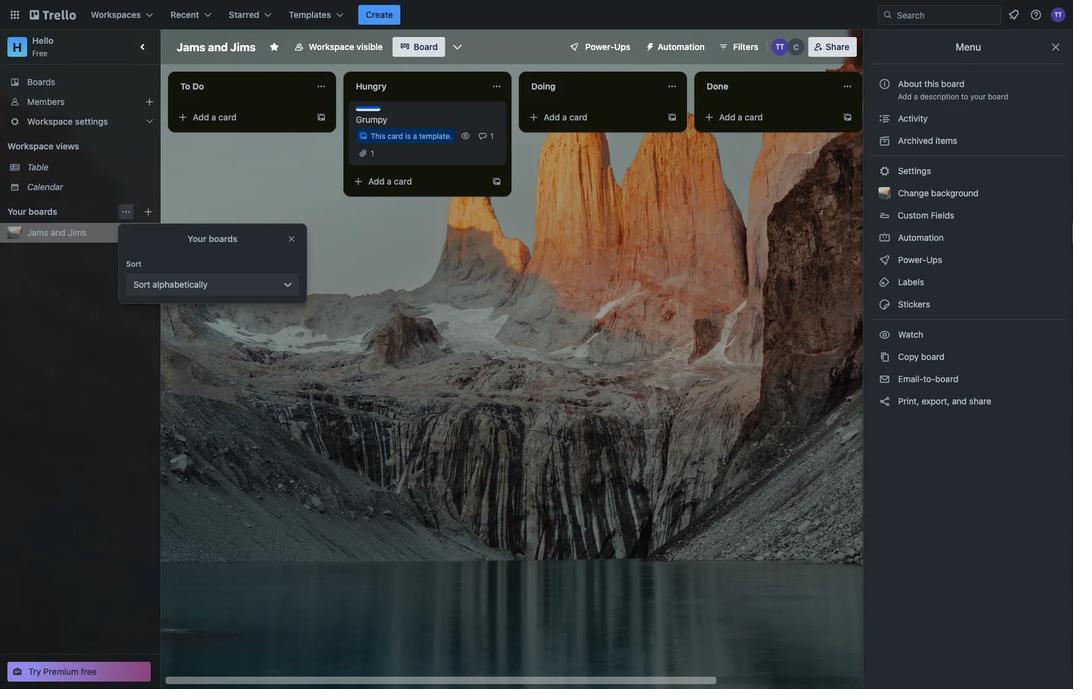 Task type: describe. For each thing, give the bounding box(es) containing it.
sm image inside automation button
[[640, 37, 658, 54]]

a for to do
[[211, 112, 216, 122]]

visible
[[357, 42, 383, 52]]

print, export, and share
[[896, 396, 991, 407]]

archived items link
[[871, 131, 1066, 151]]

sm image for automation
[[879, 232, 891, 244]]

workspaces
[[91, 10, 141, 20]]

hello link
[[32, 36, 54, 46]]

0 horizontal spatial terry turtle (terryturtle) image
[[772, 38, 789, 56]]

views
[[56, 141, 79, 151]]

a for done
[[738, 112, 743, 122]]

change background link
[[871, 184, 1066, 203]]

open information menu image
[[1030, 9, 1042, 21]]

Search field
[[893, 6, 1001, 24]]

create from template… image for doing
[[667, 112, 677, 122]]

custom
[[898, 210, 929, 221]]

board up 'print, export, and share'
[[935, 374, 959, 384]]

templates
[[289, 10, 331, 20]]

calendar link
[[27, 181, 153, 193]]

c
[[793, 43, 799, 51]]

fields
[[931, 210, 954, 221]]

board right your
[[988, 92, 1008, 101]]

share
[[826, 42, 850, 52]]

1 vertical spatial automation
[[896, 233, 944, 243]]

background
[[931, 188, 979, 198]]

sm image for email-to-board
[[879, 373, 891, 386]]

create from template… image for hungry
[[492, 177, 502, 187]]

automation link
[[871, 228, 1066, 248]]

copy board link
[[871, 347, 1066, 367]]

sm image for settings
[[879, 165, 891, 177]]

to
[[961, 92, 968, 101]]

1 vertical spatial your boards
[[188, 234, 237, 244]]

items
[[936, 136, 957, 146]]

board inside 'link'
[[921, 352, 945, 362]]

add for hungry
[[368, 176, 385, 187]]

your boards menu image
[[121, 207, 131, 217]]

power- inside button
[[585, 42, 614, 52]]

your
[[971, 92, 986, 101]]

workspace for workspace settings
[[27, 116, 73, 127]]

0 horizontal spatial jams
[[27, 228, 48, 238]]

to
[[180, 81, 190, 91]]

workspace settings
[[27, 116, 108, 127]]

this card is a template.
[[371, 132, 452, 140]]

sort alphabetically
[[133, 280, 208, 290]]

1 horizontal spatial power-
[[898, 255, 927, 265]]

to do
[[180, 81, 204, 91]]

change
[[898, 188, 929, 198]]

email-to-board link
[[871, 369, 1066, 389]]

watch link
[[871, 325, 1066, 345]]

filters
[[733, 42, 759, 52]]

settings link
[[871, 161, 1066, 181]]

1 horizontal spatial terry turtle (terryturtle) image
[[1051, 7, 1066, 22]]

add a card button for doing
[[524, 108, 662, 127]]

export,
[[922, 396, 950, 407]]

email-
[[898, 374, 923, 384]]

archived
[[898, 136, 933, 146]]

1 vertical spatial boards
[[209, 234, 237, 244]]

print,
[[898, 396, 919, 407]]

premium
[[43, 667, 79, 677]]

watch
[[896, 330, 926, 340]]

filters button
[[715, 37, 762, 57]]

0 horizontal spatial boards
[[28, 207, 57, 217]]

power-ups button
[[561, 37, 638, 57]]

sm image for copy board
[[879, 351, 891, 363]]

power-ups link
[[871, 250, 1066, 270]]

chestercheeetah (chestercheeetah) image
[[788, 38, 805, 56]]

c button
[[788, 38, 805, 56]]

add a card for to do
[[193, 112, 237, 122]]

this
[[925, 79, 939, 89]]

sm image for power-ups
[[879, 254, 891, 266]]

recent
[[171, 10, 199, 20]]

primary element
[[0, 0, 1073, 30]]

hello
[[32, 36, 54, 46]]

workspace visible button
[[287, 37, 390, 57]]

settings
[[75, 116, 108, 127]]

jams and jims link
[[27, 227, 138, 239]]

sm image for stickers
[[879, 298, 891, 311]]

add a card for hungry
[[368, 176, 412, 187]]

done
[[707, 81, 729, 91]]

workspace views
[[7, 141, 79, 151]]

starred button
[[221, 5, 279, 25]]

automation inside button
[[658, 42, 705, 52]]

try
[[28, 667, 41, 677]]

table link
[[27, 161, 153, 174]]

change background
[[896, 188, 979, 198]]

and inside the board name text box
[[208, 40, 228, 53]]

to-
[[923, 374, 935, 384]]

add board image
[[143, 207, 153, 217]]

1 vertical spatial jims
[[68, 228, 86, 238]]

color: blue, title: none image
[[356, 106, 381, 111]]

sm image for archived items
[[879, 135, 891, 147]]

card for hungry
[[394, 176, 412, 187]]

a right 'is'
[[413, 132, 417, 140]]

a for hungry
[[387, 176, 392, 187]]

about this board add a description to your board
[[898, 79, 1008, 101]]

2 vertical spatial and
[[952, 396, 967, 407]]

share button
[[809, 37, 857, 57]]

labels
[[896, 277, 924, 287]]



Task type: locate. For each thing, give the bounding box(es) containing it.
sm image inside email-to-board link
[[879, 373, 891, 386]]

stickers link
[[871, 295, 1066, 314]]

templates button
[[282, 5, 351, 25]]

0 vertical spatial power-
[[585, 42, 614, 52]]

0 horizontal spatial jims
[[68, 228, 86, 238]]

sm image left labels
[[879, 276, 891, 289]]

terry turtle (terryturtle) image
[[1051, 7, 1066, 22], [772, 38, 789, 56]]

ups up doing text box
[[614, 42, 631, 52]]

1 vertical spatial terry turtle (terryturtle) image
[[772, 38, 789, 56]]

automation down the custom fields
[[896, 233, 944, 243]]

jams down recent popup button
[[177, 40, 205, 53]]

card left 'is'
[[388, 132, 403, 140]]

sort left alphabetically
[[133, 280, 150, 290]]

board up to at the right of page
[[941, 79, 965, 89]]

card down doing text box
[[569, 112, 588, 122]]

1 create from template… image from the left
[[316, 112, 326, 122]]

add a card down this
[[368, 176, 412, 187]]

1 horizontal spatial jams
[[177, 40, 205, 53]]

workspace visible
[[309, 42, 383, 52]]

board
[[414, 42, 438, 52]]

1 horizontal spatial your
[[188, 234, 206, 244]]

sm image left settings on the right top of page
[[879, 165, 891, 177]]

activity
[[896, 113, 928, 124]]

jims
[[230, 40, 256, 53], [68, 228, 86, 238]]

sm image for activity
[[879, 112, 891, 125]]

this
[[371, 132, 385, 140]]

0 horizontal spatial ups
[[614, 42, 631, 52]]

add a card button down this card is a template.
[[348, 172, 487, 192]]

0 notifications image
[[1006, 7, 1021, 22]]

ups
[[614, 42, 631, 52], [927, 255, 942, 265]]

free
[[81, 667, 97, 677]]

1 vertical spatial jams and jims
[[27, 228, 86, 238]]

1 vertical spatial jams
[[27, 228, 48, 238]]

1 vertical spatial power-ups
[[896, 255, 945, 265]]

1 horizontal spatial create from template… image
[[843, 112, 853, 122]]

description
[[920, 92, 959, 101]]

0 vertical spatial your
[[7, 207, 26, 217]]

1 horizontal spatial your boards
[[188, 234, 237, 244]]

jams and jims
[[177, 40, 256, 53], [27, 228, 86, 238]]

hungry
[[356, 81, 387, 91]]

1 right template.
[[490, 132, 494, 140]]

and down the your boards with 1 items element
[[51, 228, 65, 238]]

power- up labels
[[898, 255, 927, 265]]

sm image inside the print, export, and share link
[[879, 395, 891, 408]]

power-ups up doing text box
[[585, 42, 631, 52]]

ups inside button
[[614, 42, 631, 52]]

add a card for doing
[[544, 112, 588, 122]]

2 create from template… image from the left
[[843, 112, 853, 122]]

sm image for print, export, and share
[[879, 395, 891, 408]]

try premium free button
[[7, 662, 151, 682]]

0 horizontal spatial your boards
[[7, 207, 57, 217]]

template.
[[419, 132, 452, 140]]

1 vertical spatial ups
[[927, 255, 942, 265]]

0 vertical spatial power-ups
[[585, 42, 631, 52]]

card for doing
[[569, 112, 588, 122]]

create from template… image for done
[[843, 112, 853, 122]]

jams inside the board name text box
[[177, 40, 205, 53]]

1 vertical spatial create from template… image
[[492, 177, 502, 187]]

a inside about this board add a description to your board
[[914, 92, 918, 101]]

Hungry text field
[[348, 77, 484, 96]]

your
[[7, 207, 26, 217], [188, 234, 206, 244]]

1 vertical spatial sort
[[133, 280, 150, 290]]

a
[[914, 92, 918, 101], [211, 112, 216, 122], [562, 112, 567, 122], [738, 112, 743, 122], [413, 132, 417, 140], [387, 176, 392, 187]]

add a card button down to do text field
[[173, 108, 311, 127]]

switch to… image
[[9, 9, 21, 21]]

print, export, and share link
[[871, 392, 1066, 411]]

card for to do
[[218, 112, 237, 122]]

sm image inside power-ups link
[[879, 254, 891, 266]]

1 horizontal spatial ups
[[927, 255, 942, 265]]

add a card for done
[[719, 112, 763, 122]]

your boards down calendar
[[7, 207, 57, 217]]

ups down automation link
[[927, 255, 942, 265]]

try premium free
[[28, 667, 97, 677]]

email-to-board
[[896, 374, 959, 384]]

1 horizontal spatial jims
[[230, 40, 256, 53]]

add a card down doing
[[544, 112, 588, 122]]

h
[[13, 40, 22, 54]]

add a card down do
[[193, 112, 237, 122]]

create button
[[358, 5, 400, 25]]

a down done text field
[[738, 112, 743, 122]]

doing
[[531, 81, 556, 91]]

sm image for watch
[[879, 329, 891, 341]]

Done text field
[[699, 77, 835, 96]]

a down this card is a template.
[[387, 176, 392, 187]]

create from template… image
[[667, 112, 677, 122], [492, 177, 502, 187]]

power-ups inside power-ups button
[[585, 42, 631, 52]]

0 horizontal spatial create from template… image
[[492, 177, 502, 187]]

1 vertical spatial power-
[[898, 255, 927, 265]]

add for done
[[719, 112, 736, 122]]

jims left star or unstar board icon
[[230, 40, 256, 53]]

create from template… image for to do
[[316, 112, 326, 122]]

card
[[218, 112, 237, 122], [569, 112, 588, 122], [745, 112, 763, 122], [388, 132, 403, 140], [394, 176, 412, 187]]

jams and jims down the your boards with 1 items element
[[27, 228, 86, 238]]

card down done text field
[[745, 112, 763, 122]]

2 horizontal spatial and
[[952, 396, 967, 407]]

1 horizontal spatial power-ups
[[896, 255, 945, 265]]

sm image inside copy board 'link'
[[879, 351, 891, 363]]

add a card
[[193, 112, 237, 122], [544, 112, 588, 122], [719, 112, 763, 122], [368, 176, 412, 187]]

hello free
[[32, 36, 54, 57]]

archived items
[[896, 136, 957, 146]]

create
[[366, 10, 393, 20]]

add a card button
[[173, 108, 311, 127], [524, 108, 662, 127], [699, 108, 838, 127], [348, 172, 487, 192]]

close popover image
[[287, 234, 297, 244]]

share
[[969, 396, 991, 407]]

1 vertical spatial workspace
[[27, 116, 73, 127]]

do
[[193, 81, 204, 91]]

0 vertical spatial and
[[208, 40, 228, 53]]

jims down the your boards with 1 items element
[[68, 228, 86, 238]]

sm image
[[640, 37, 658, 54], [879, 135, 891, 147], [879, 165, 891, 177], [879, 276, 891, 289], [879, 298, 891, 311], [879, 351, 891, 363]]

sm image inside activity link
[[879, 112, 891, 125]]

1 sm image from the top
[[879, 112, 891, 125]]

recent button
[[163, 5, 219, 25]]

power-ups inside power-ups link
[[896, 255, 945, 265]]

jams and jims down recent popup button
[[177, 40, 256, 53]]

sm image inside settings link
[[879, 165, 891, 177]]

jims inside the board name text box
[[230, 40, 256, 53]]

sort
[[126, 260, 142, 268], [133, 280, 150, 290]]

add down this
[[368, 176, 385, 187]]

your boards up alphabetically
[[188, 234, 237, 244]]

is
[[405, 132, 411, 140]]

0 vertical spatial 1
[[490, 132, 494, 140]]

0 vertical spatial your boards
[[7, 207, 57, 217]]

sort for sort
[[126, 260, 142, 268]]

grumpy link
[[356, 114, 499, 126]]

1 horizontal spatial 1
[[490, 132, 494, 140]]

workspace for workspace views
[[7, 141, 53, 151]]

stickers
[[896, 299, 930, 310]]

0 vertical spatial jams
[[177, 40, 205, 53]]

customize views image
[[451, 41, 464, 53]]

0 horizontal spatial create from template… image
[[316, 112, 326, 122]]

0 horizontal spatial power-
[[585, 42, 614, 52]]

sm image inside the watch link
[[879, 329, 891, 341]]

jams down the your boards with 1 items element
[[27, 228, 48, 238]]

a down about
[[914, 92, 918, 101]]

add inside about this board add a description to your board
[[898, 92, 912, 101]]

workspace inside button
[[309, 42, 354, 52]]

0 horizontal spatial power-ups
[[585, 42, 631, 52]]

sort for sort alphabetically
[[133, 280, 150, 290]]

1
[[490, 132, 494, 140], [371, 149, 374, 158]]

table
[[27, 162, 48, 172]]

add a card button down done text field
[[699, 108, 838, 127]]

members link
[[0, 92, 161, 112]]

labels link
[[871, 272, 1066, 292]]

2 sm image from the top
[[879, 232, 891, 244]]

add a card down 'done' at the right of the page
[[719, 112, 763, 122]]

and down recent popup button
[[208, 40, 228, 53]]

jams and jims inside the board name text box
[[177, 40, 256, 53]]

star or unstar board image
[[269, 42, 279, 52]]

add for to do
[[193, 112, 209, 122]]

custom fields
[[898, 210, 954, 221]]

power-ups up labels
[[896, 255, 945, 265]]

power-
[[585, 42, 614, 52], [898, 255, 927, 265]]

sm image inside stickers link
[[879, 298, 891, 311]]

terry turtle (terryturtle) image right open information menu icon
[[1051, 7, 1066, 22]]

1 down this
[[371, 149, 374, 158]]

copy
[[898, 352, 919, 362]]

copy board
[[896, 352, 945, 362]]

add down doing
[[544, 112, 560, 122]]

0 horizontal spatial and
[[51, 228, 65, 238]]

0 horizontal spatial 1
[[371, 149, 374, 158]]

0 vertical spatial create from template… image
[[667, 112, 677, 122]]

workspace for workspace visible
[[309, 42, 354, 52]]

workspace up table
[[7, 141, 53, 151]]

add a card button for to do
[[173, 108, 311, 127]]

To Do text field
[[173, 77, 309, 96]]

jams
[[177, 40, 205, 53], [27, 228, 48, 238]]

1 horizontal spatial automation
[[896, 233, 944, 243]]

sm image
[[879, 112, 891, 125], [879, 232, 891, 244], [879, 254, 891, 266], [879, 329, 891, 341], [879, 373, 891, 386], [879, 395, 891, 408]]

board up to-
[[921, 352, 945, 362]]

add for doing
[[544, 112, 560, 122]]

add down about
[[898, 92, 912, 101]]

members
[[27, 97, 65, 107]]

add
[[898, 92, 912, 101], [193, 112, 209, 122], [544, 112, 560, 122], [719, 112, 736, 122], [368, 176, 385, 187]]

search image
[[883, 10, 893, 20]]

sm image inside automation link
[[879, 232, 891, 244]]

6 sm image from the top
[[879, 395, 891, 408]]

activity link
[[871, 109, 1066, 129]]

sm image inside labels link
[[879, 276, 891, 289]]

Board name text field
[[171, 37, 262, 57]]

1 vertical spatial and
[[51, 228, 65, 238]]

free
[[32, 49, 48, 57]]

Doing text field
[[524, 77, 660, 96]]

a down to do text field
[[211, 112, 216, 122]]

0 vertical spatial boards
[[28, 207, 57, 217]]

boards
[[27, 77, 55, 87]]

settings
[[896, 166, 931, 176]]

card down to do text field
[[218, 112, 237, 122]]

starred
[[229, 10, 259, 20]]

0 vertical spatial jams and jims
[[177, 40, 256, 53]]

about
[[898, 79, 922, 89]]

workspace down members at the left
[[27, 116, 73, 127]]

0 vertical spatial jims
[[230, 40, 256, 53]]

automation left 'filters' button
[[658, 42, 705, 52]]

card for done
[[745, 112, 763, 122]]

and left the share
[[952, 396, 967, 407]]

sm image left copy in the bottom right of the page
[[879, 351, 891, 363]]

workspace down templates popup button
[[309, 42, 354, 52]]

4 sm image from the top
[[879, 329, 891, 341]]

add a card button down doing text box
[[524, 108, 662, 127]]

grumpy
[[356, 115, 387, 125]]

0 horizontal spatial your
[[7, 207, 26, 217]]

power- up doing text box
[[585, 42, 614, 52]]

sm image left stickers
[[879, 298, 891, 311]]

add down 'done' at the right of the page
[[719, 112, 736, 122]]

add down do
[[193, 112, 209, 122]]

your boards with 1 items element
[[7, 205, 115, 219]]

1 horizontal spatial jams and jims
[[177, 40, 256, 53]]

h link
[[7, 37, 27, 57]]

workspace navigation collapse icon image
[[135, 38, 152, 56]]

your boards
[[7, 207, 57, 217], [188, 234, 237, 244]]

2 vertical spatial workspace
[[7, 141, 53, 151]]

1 horizontal spatial create from template… image
[[667, 112, 677, 122]]

sort up sort alphabetically at the top
[[126, 260, 142, 268]]

terry turtle (terryturtle) image left c
[[772, 38, 789, 56]]

custom fields button
[[871, 206, 1066, 226]]

0 vertical spatial terry turtle (terryturtle) image
[[1051, 7, 1066, 22]]

3 sm image from the top
[[879, 254, 891, 266]]

automation
[[658, 42, 705, 52], [896, 233, 944, 243]]

add a card button for done
[[699, 108, 838, 127]]

1 horizontal spatial and
[[208, 40, 228, 53]]

workspace
[[309, 42, 354, 52], [27, 116, 73, 127], [7, 141, 53, 151]]

1 horizontal spatial boards
[[209, 234, 237, 244]]

create from template… image
[[316, 112, 326, 122], [843, 112, 853, 122]]

workspaces button
[[83, 5, 161, 25]]

0 horizontal spatial automation
[[658, 42, 705, 52]]

workspace settings button
[[0, 112, 161, 132]]

0 vertical spatial automation
[[658, 42, 705, 52]]

0 vertical spatial workspace
[[309, 42, 354, 52]]

5 sm image from the top
[[879, 373, 891, 386]]

calendar
[[27, 182, 63, 192]]

automation button
[[640, 37, 712, 57]]

alphabetically
[[153, 280, 208, 290]]

a down doing text box
[[562, 112, 567, 122]]

sm image for labels
[[879, 276, 891, 289]]

sm image right power-ups button
[[640, 37, 658, 54]]

power-ups
[[585, 42, 631, 52], [896, 255, 945, 265]]

board link
[[393, 37, 445, 57]]

1 vertical spatial your
[[188, 234, 206, 244]]

workspace inside dropdown button
[[27, 116, 73, 127]]

0 vertical spatial ups
[[614, 42, 631, 52]]

0 vertical spatial sort
[[126, 260, 142, 268]]

sm image left 'archived'
[[879, 135, 891, 147]]

a for doing
[[562, 112, 567, 122]]

0 horizontal spatial jams and jims
[[27, 228, 86, 238]]

back to home image
[[30, 5, 76, 25]]

1 vertical spatial 1
[[371, 149, 374, 158]]

card down 'is'
[[394, 176, 412, 187]]

boards link
[[0, 72, 161, 92]]

sm image inside the archived items link
[[879, 135, 891, 147]]

add a card button for hungry
[[348, 172, 487, 192]]



Task type: vqa. For each thing, say whether or not it's contained in the screenshot.
all inside the BUTTON
no



